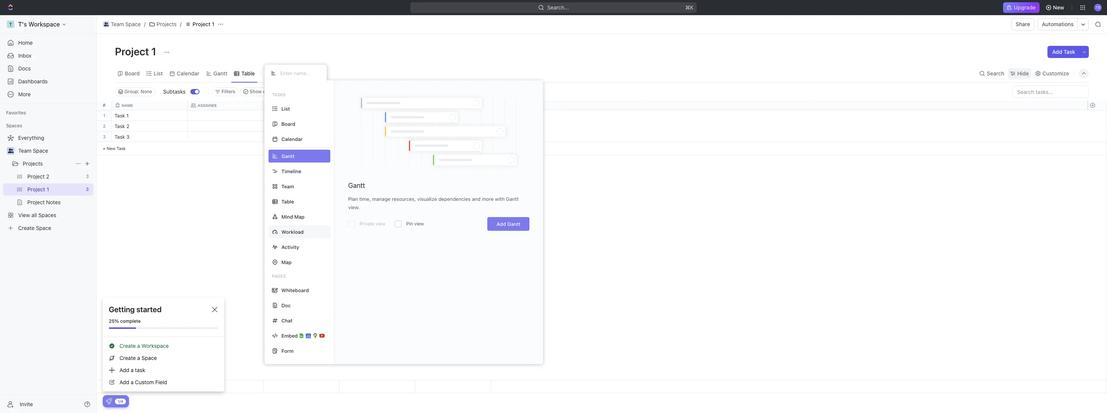 Task type: vqa. For each thing, say whether or not it's contained in the screenshot.
Automations button
yes



Task type: describe. For each thing, give the bounding box(es) containing it.
started
[[136, 305, 162, 314]]

onboarding checklist button element
[[106, 399, 112, 405]]

1 horizontal spatial list
[[282, 106, 290, 112]]

1 horizontal spatial map
[[294, 214, 305, 220]]

25% complete
[[109, 319, 141, 324]]

whiteboard
[[282, 287, 309, 293]]

workspace
[[142, 343, 169, 349]]

⌘k
[[686, 4, 694, 11]]

0 vertical spatial team space
[[111, 21, 141, 27]]

task 3
[[115, 134, 129, 140]]

invite
[[20, 401, 33, 408]]

customize
[[1043, 70, 1069, 76]]

tasks
[[272, 92, 286, 97]]

manage
[[372, 196, 391, 202]]

gantt link
[[212, 68, 227, 79]]

new task
[[107, 146, 126, 151]]

show closed
[[250, 89, 278, 94]]

list link
[[152, 68, 163, 79]]

1 vertical spatial task
[[115, 134, 125, 140]]

pin view
[[406, 221, 424, 227]]

subtasks button
[[160, 86, 191, 98]]

tree inside sidebar navigation
[[3, 132, 93, 234]]

calendar link
[[175, 68, 199, 79]]

1 horizontal spatial calendar
[[282, 136, 303, 142]]

add for add a custom field
[[120, 379, 129, 386]]

to do for ‎task 1
[[268, 113, 282, 118]]

to do for task 3
[[268, 135, 282, 140]]

1 vertical spatial project
[[115, 45, 149, 58]]

1 vertical spatial project 1
[[115, 45, 159, 58]]

project 1 inside "link"
[[193, 21, 214, 27]]

add for add task
[[1053, 49, 1063, 55]]

0 vertical spatial calendar
[[177, 70, 199, 76]]

1 horizontal spatial projects link
[[147, 20, 179, 29]]

activity
[[282, 244, 299, 250]]

1 inside 1 2 3
[[103, 113, 105, 118]]

with
[[495, 196, 505, 202]]

1 inside "link"
[[212, 21, 214, 27]]

2 / from the left
[[180, 21, 182, 27]]

field
[[155, 379, 167, 386]]

create a workspace
[[120, 343, 169, 349]]

press space to select this row. row containing ‎task 1
[[112, 110, 491, 122]]

1 vertical spatial team space link
[[18, 145, 92, 157]]

to do for ‎task 2
[[268, 124, 282, 129]]

set priority element for task 3
[[414, 132, 426, 143]]

custom
[[135, 379, 154, 386]]

2 for ‎task
[[126, 123, 129, 129]]

Enter name... field
[[280, 70, 321, 77]]

pages
[[272, 274, 286, 279]]

1 vertical spatial projects link
[[23, 158, 72, 170]]

1 2 3
[[103, 113, 106, 139]]

press space to select this row. row containing ‎task 2
[[112, 121, 491, 133]]

1 horizontal spatial space
[[125, 21, 141, 27]]

getting
[[109, 305, 135, 314]]

show
[[250, 89, 262, 94]]

user group image
[[8, 149, 13, 153]]

task
[[135, 367, 145, 374]]

plan
[[348, 196, 358, 202]]

docs link
[[3, 63, 93, 75]]

team space inside sidebar navigation
[[18, 148, 48, 154]]

spaces
[[6, 123, 22, 129]]

mind map
[[282, 214, 305, 220]]

0 vertical spatial team space link
[[101, 20, 143, 29]]

to do cell for ‎task 2
[[264, 121, 340, 131]]

space inside sidebar navigation
[[33, 148, 48, 154]]

2 horizontal spatial team
[[282, 183, 294, 190]]

closed
[[263, 89, 278, 94]]

automations
[[1042, 21, 1074, 27]]

doc
[[282, 303, 291, 309]]

‎task for ‎task 1
[[115, 113, 125, 119]]

0 vertical spatial list
[[154, 70, 163, 76]]

new for new task
[[107, 146, 115, 151]]

inbox link
[[3, 50, 93, 62]]

form
[[282, 348, 294, 354]]

to do cell for task 3
[[264, 132, 340, 142]]

time,
[[359, 196, 371, 202]]

table link
[[240, 68, 255, 79]]

a for workspace
[[137, 343, 140, 349]]

grid containing ‎task 1
[[97, 101, 1107, 394]]

sidebar navigation
[[0, 15, 97, 414]]

press space to select this row. row containing task 3
[[112, 132, 491, 143]]

0 vertical spatial table
[[241, 70, 255, 76]]

subtasks
[[163, 88, 186, 95]]

add a custom field
[[120, 379, 167, 386]]

task for add task
[[1064, 49, 1076, 55]]

embed
[[282, 333, 298, 339]]

press space to select this row. row containing 3
[[97, 132, 112, 142]]

upgrade link
[[1004, 2, 1040, 13]]

press space to select this row. row containing 2
[[97, 121, 112, 132]]

create for create a workspace
[[120, 343, 136, 349]]

0 vertical spatial team
[[111, 21, 124, 27]]

‎task 2
[[115, 123, 129, 129]]

do for 3
[[275, 135, 282, 140]]

dependencies
[[438, 196, 471, 202]]

a for task
[[131, 367, 134, 374]]

add gantt
[[497, 221, 521, 227]]

row group containing ‎task 1
[[112, 110, 491, 156]]

customize button
[[1033, 68, 1072, 79]]

project inside "link"
[[193, 21, 210, 27]]

a for custom
[[131, 379, 134, 386]]

view
[[274, 70, 286, 76]]

getting started
[[109, 305, 162, 314]]

‎task 1
[[115, 113, 129, 119]]

25%
[[109, 319, 119, 324]]

docs
[[18, 65, 31, 72]]

set priority image
[[414, 111, 426, 122]]

add task button
[[1048, 46, 1080, 58]]

private
[[360, 221, 375, 227]]

#
[[103, 102, 106, 108]]

share
[[1016, 21, 1031, 27]]



Task type: locate. For each thing, give the bounding box(es) containing it.
0 horizontal spatial team
[[18, 148, 31, 154]]

1 create from the top
[[120, 343, 136, 349]]

new button
[[1043, 2, 1069, 14]]

new inside 'button'
[[1053, 4, 1065, 11]]

to do
[[268, 113, 282, 118], [268, 124, 282, 129], [268, 135, 282, 140]]

0 horizontal spatial 3
[[103, 134, 106, 139]]

dashboards
[[18, 78, 48, 85]]

to
[[268, 113, 274, 118], [268, 124, 274, 129], [268, 135, 274, 140]]

0 vertical spatial projects link
[[147, 20, 179, 29]]

1 vertical spatial map
[[282, 259, 292, 265]]

1 to do cell from the top
[[264, 110, 340, 121]]

1
[[212, 21, 214, 27], [151, 45, 156, 58], [126, 113, 129, 119], [103, 113, 105, 118]]

0 vertical spatial board
[[125, 70, 140, 76]]

do for 1
[[275, 113, 282, 118]]

2 to from the top
[[268, 124, 274, 129]]

new down 'task 3'
[[107, 146, 115, 151]]

1 to do from the top
[[268, 113, 282, 118]]

tree
[[3, 132, 93, 234]]

calendar
[[177, 70, 199, 76], [282, 136, 303, 142]]

create
[[120, 343, 136, 349], [120, 355, 136, 362]]

projects inside sidebar navigation
[[23, 160, 43, 167]]

projects
[[157, 21, 177, 27], [23, 160, 43, 167]]

0 vertical spatial to do
[[268, 113, 282, 118]]

2 vertical spatial to do cell
[[264, 132, 340, 142]]

2 to do cell from the top
[[264, 121, 340, 131]]

tree containing team space
[[3, 132, 93, 234]]

task down ‎task 2
[[115, 134, 125, 140]]

project
[[193, 21, 210, 27], [115, 45, 149, 58]]

new
[[1053, 4, 1065, 11], [107, 146, 115, 151]]

hide button
[[1008, 68, 1031, 79]]

show closed button
[[240, 87, 281, 96]]

1 vertical spatial space
[[33, 148, 48, 154]]

team space
[[111, 21, 141, 27], [18, 148, 48, 154]]

0 horizontal spatial space
[[33, 148, 48, 154]]

0 horizontal spatial board
[[125, 70, 140, 76]]

visualize
[[417, 196, 437, 202]]

0 horizontal spatial team space
[[18, 148, 48, 154]]

space down create a workspace
[[142, 355, 157, 362]]

search
[[987, 70, 1005, 76]]

add up customize
[[1053, 49, 1063, 55]]

to do cell for ‎task 1
[[264, 110, 340, 121]]

view for pin view
[[414, 221, 424, 227]]

0 vertical spatial map
[[294, 214, 305, 220]]

user group image
[[104, 22, 109, 26]]

1 vertical spatial ‎task
[[115, 123, 125, 129]]

3 to do cell from the top
[[264, 132, 340, 142]]

1 horizontal spatial new
[[1053, 4, 1065, 11]]

map down activity
[[282, 259, 292, 265]]

and
[[472, 196, 481, 202]]

space
[[125, 21, 141, 27], [33, 148, 48, 154], [142, 355, 157, 362]]

1 horizontal spatial project
[[193, 21, 210, 27]]

task down 'task 3'
[[117, 146, 126, 151]]

1 horizontal spatial /
[[180, 21, 182, 27]]

0 horizontal spatial team space link
[[18, 145, 92, 157]]

1 vertical spatial to do
[[268, 124, 282, 129]]

to for ‎task 1
[[268, 113, 274, 118]]

0 horizontal spatial 2
[[103, 124, 106, 129]]

upgrade
[[1014, 4, 1036, 11]]

team
[[111, 21, 124, 27], [18, 148, 31, 154], [282, 183, 294, 190]]

home
[[18, 39, 33, 46]]

0 horizontal spatial project
[[115, 45, 149, 58]]

1 set priority image from the top
[[414, 121, 426, 133]]

3 to from the top
[[268, 135, 274, 140]]

gantt inside plan time, manage resources, visualize dependencies and more with gantt view.
[[506, 196, 519, 202]]

1 / from the left
[[144, 21, 146, 27]]

a for space
[[137, 355, 140, 362]]

add task
[[1053, 49, 1076, 55]]

1 set priority element from the top
[[414, 111, 426, 122]]

add left the task
[[120, 367, 129, 374]]

0 vertical spatial task
[[1064, 49, 1076, 55]]

1 vertical spatial to do cell
[[264, 121, 340, 131]]

0 horizontal spatial projects
[[23, 160, 43, 167]]

more
[[482, 196, 494, 202]]

0 horizontal spatial list
[[154, 70, 163, 76]]

press space to select this row. row containing 1
[[97, 110, 112, 121]]

0 horizontal spatial table
[[241, 70, 255, 76]]

2 view from the left
[[414, 221, 424, 227]]

map
[[294, 214, 305, 220], [282, 259, 292, 265]]

0 vertical spatial new
[[1053, 4, 1065, 11]]

2 vertical spatial task
[[117, 146, 126, 151]]

team right user group icon
[[111, 21, 124, 27]]

1 horizontal spatial 3
[[126, 134, 129, 140]]

resources,
[[392, 196, 416, 202]]

1 view from the left
[[376, 221, 386, 227]]

new up automations on the top of the page
[[1053, 4, 1065, 11]]

2 vertical spatial team
[[282, 183, 294, 190]]

3
[[126, 134, 129, 140], [103, 134, 106, 139]]

set priority element for ‎task 2
[[414, 121, 426, 133]]

1 vertical spatial board
[[282, 121, 295, 127]]

row group
[[97, 110, 112, 156], [112, 110, 491, 156], [1088, 110, 1107, 156], [1088, 381, 1107, 393]]

close image
[[212, 307, 217, 313]]

automations button
[[1039, 19, 1078, 30]]

board link
[[123, 68, 140, 79]]

complete
[[120, 319, 141, 324]]

set priority image for 2
[[414, 121, 426, 133]]

calendar up timeline
[[282, 136, 303, 142]]

a
[[137, 343, 140, 349], [137, 355, 140, 362], [131, 367, 134, 374], [131, 379, 134, 386]]

press space to select this row. row
[[97, 110, 112, 121], [112, 110, 491, 122], [97, 121, 112, 132], [112, 121, 491, 133], [97, 132, 112, 142], [112, 132, 491, 143], [112, 381, 491, 394]]

view
[[376, 221, 386, 227], [414, 221, 424, 227]]

1 horizontal spatial projects
[[157, 21, 177, 27]]

to for task 3
[[268, 135, 274, 140]]

task inside button
[[1064, 49, 1076, 55]]

project 1
[[193, 21, 214, 27], [115, 45, 159, 58]]

view button
[[264, 64, 289, 82]]

add a task
[[120, 367, 145, 374]]

pin
[[406, 221, 413, 227]]

2 ‎task from the top
[[115, 123, 125, 129]]

1 horizontal spatial view
[[414, 221, 424, 227]]

1 horizontal spatial team
[[111, 21, 124, 27]]

list down tasks
[[282, 106, 290, 112]]

1 vertical spatial table
[[282, 199, 294, 205]]

search...
[[547, 4, 569, 11]]

/
[[144, 21, 146, 27], [180, 21, 182, 27]]

private view
[[360, 221, 386, 227]]

1 vertical spatial team space
[[18, 148, 48, 154]]

0 horizontal spatial view
[[376, 221, 386, 227]]

hide
[[1018, 70, 1029, 76]]

a left the task
[[131, 367, 134, 374]]

view button
[[264, 68, 289, 79]]

favorites button
[[3, 109, 29, 118]]

0 horizontal spatial /
[[144, 21, 146, 27]]

create up add a task
[[120, 355, 136, 362]]

add down add a task
[[120, 379, 129, 386]]

1 horizontal spatial board
[[282, 121, 295, 127]]

create for create a space
[[120, 355, 136, 362]]

chat
[[282, 318, 293, 324]]

1 vertical spatial projects
[[23, 160, 43, 167]]

workload
[[282, 229, 304, 235]]

3 inside press space to select this row. 'row'
[[126, 134, 129, 140]]

‎task for ‎task 2
[[115, 123, 125, 129]]

set priority element
[[414, 111, 426, 122], [414, 121, 426, 133], [414, 132, 426, 143]]

2 set priority image from the top
[[414, 132, 426, 143]]

set priority element for ‎task 1
[[414, 111, 426, 122]]

1 vertical spatial calendar
[[282, 136, 303, 142]]

a up create a space
[[137, 343, 140, 349]]

view for private view
[[376, 221, 386, 227]]

2 up 'task 3'
[[126, 123, 129, 129]]

do
[[275, 113, 282, 118], [275, 124, 282, 129], [275, 135, 282, 140]]

3 down ‎task 2
[[126, 134, 129, 140]]

0 vertical spatial to
[[268, 113, 274, 118]]

project 1 link
[[183, 20, 216, 29]]

row
[[112, 101, 491, 110]]

favorites
[[6, 110, 26, 116]]

1 vertical spatial new
[[107, 146, 115, 151]]

home link
[[3, 37, 93, 49]]

new for new
[[1053, 4, 1065, 11]]

3 left 'task 3'
[[103, 134, 106, 139]]

1 ‎task from the top
[[115, 113, 125, 119]]

1 vertical spatial do
[[275, 124, 282, 129]]

2 do from the top
[[275, 124, 282, 129]]

1 horizontal spatial team space
[[111, 21, 141, 27]]

task up customize
[[1064, 49, 1076, 55]]

2 for 1
[[103, 124, 106, 129]]

dashboards link
[[3, 75, 93, 88]]

2 inside 1 2 3
[[103, 124, 106, 129]]

‎task up ‎task 2
[[115, 113, 125, 119]]

gantt
[[213, 70, 227, 76], [348, 182, 365, 190], [506, 196, 519, 202], [507, 221, 521, 227]]

1/4
[[118, 399, 123, 404]]

row group containing 1 2 3
[[97, 110, 112, 156]]

timeline
[[282, 168, 301, 174]]

a down add a task
[[131, 379, 134, 386]]

1 vertical spatial to
[[268, 124, 274, 129]]

board left list link
[[125, 70, 140, 76]]

3 do from the top
[[275, 135, 282, 140]]

team down timeline
[[282, 183, 294, 190]]

0 vertical spatial create
[[120, 343, 136, 349]]

plan time, manage resources, visualize dependencies and more with gantt view.
[[348, 196, 519, 211]]

0 horizontal spatial new
[[107, 146, 115, 151]]

team right user group image
[[18, 148, 31, 154]]

to do cell
[[264, 110, 340, 121], [264, 121, 340, 131], [264, 132, 340, 142]]

2 vertical spatial space
[[142, 355, 157, 362]]

0 vertical spatial project
[[193, 21, 210, 27]]

2 to do from the top
[[268, 124, 282, 129]]

grid
[[97, 101, 1107, 394]]

do for 2
[[275, 124, 282, 129]]

list
[[154, 70, 163, 76], [282, 106, 290, 112]]

calendar up the subtasks button
[[177, 70, 199, 76]]

set priority image for 3
[[414, 132, 426, 143]]

0 vertical spatial projects
[[157, 21, 177, 27]]

to for ‎task 2
[[268, 124, 274, 129]]

space right user group image
[[33, 148, 48, 154]]

list up the subtasks button
[[154, 70, 163, 76]]

1 vertical spatial team
[[18, 148, 31, 154]]

1 do from the top
[[275, 113, 282, 118]]

2
[[126, 123, 129, 129], [103, 124, 106, 129]]

new inside grid
[[107, 146, 115, 151]]

2 vertical spatial do
[[275, 135, 282, 140]]

onboarding checklist button image
[[106, 399, 112, 405]]

task for new task
[[117, 146, 126, 151]]

team inside sidebar navigation
[[18, 148, 31, 154]]

‎task
[[115, 113, 125, 119], [115, 123, 125, 129]]

1 horizontal spatial 2
[[126, 123, 129, 129]]

1 vertical spatial list
[[282, 106, 290, 112]]

view right private
[[376, 221, 386, 227]]

2 vertical spatial to do
[[268, 135, 282, 140]]

0 horizontal spatial projects link
[[23, 158, 72, 170]]

table
[[241, 70, 255, 76], [282, 199, 294, 205]]

board down tasks
[[282, 121, 295, 127]]

space right user group icon
[[125, 21, 141, 27]]

add
[[1053, 49, 1063, 55], [497, 221, 506, 227], [120, 367, 129, 374], [120, 379, 129, 386]]

1 vertical spatial create
[[120, 355, 136, 362]]

0 vertical spatial project 1
[[193, 21, 214, 27]]

3 to do from the top
[[268, 135, 282, 140]]

1 horizontal spatial table
[[282, 199, 294, 205]]

table up show
[[241, 70, 255, 76]]

search button
[[977, 68, 1007, 79]]

map right mind
[[294, 214, 305, 220]]

create up create a space
[[120, 343, 136, 349]]

‎task down '‎task 1'
[[115, 123, 125, 129]]

2 set priority element from the top
[[414, 121, 426, 133]]

view.
[[348, 204, 360, 211]]

0 horizontal spatial calendar
[[177, 70, 199, 76]]

2 left ‎task 2
[[103, 124, 106, 129]]

add down with
[[497, 221, 506, 227]]

0 vertical spatial to do cell
[[264, 110, 340, 121]]

team space right user group image
[[18, 148, 48, 154]]

a up the task
[[137, 355, 140, 362]]

0 vertical spatial ‎task
[[115, 113, 125, 119]]

1 to from the top
[[268, 113, 274, 118]]

inbox
[[18, 52, 32, 59]]

2 create from the top
[[120, 355, 136, 362]]

add for add a task
[[120, 367, 129, 374]]

1 inside press space to select this row. 'row'
[[126, 113, 129, 119]]

1 horizontal spatial project 1
[[193, 21, 214, 27]]

share button
[[1011, 18, 1035, 30]]

create a space
[[120, 355, 157, 362]]

3 set priority element from the top
[[414, 132, 426, 143]]

0 horizontal spatial project 1
[[115, 45, 159, 58]]

0 vertical spatial space
[[125, 21, 141, 27]]

set priority image
[[414, 121, 426, 133], [414, 132, 426, 143]]

1 horizontal spatial team space link
[[101, 20, 143, 29]]

table up mind
[[282, 199, 294, 205]]

cell
[[188, 110, 264, 121], [340, 110, 415, 121], [188, 121, 264, 131], [340, 121, 415, 131], [188, 132, 264, 142], [340, 132, 415, 142]]

2 vertical spatial to
[[268, 135, 274, 140]]

mind
[[282, 214, 293, 220]]

add for add gantt
[[497, 221, 506, 227]]

Search tasks... text field
[[1013, 86, 1089, 98]]

2 horizontal spatial space
[[142, 355, 157, 362]]

team space right user group icon
[[111, 21, 141, 27]]

0 horizontal spatial map
[[282, 259, 292, 265]]

view right pin
[[414, 221, 424, 227]]

0 vertical spatial do
[[275, 113, 282, 118]]

add inside button
[[1053, 49, 1063, 55]]



